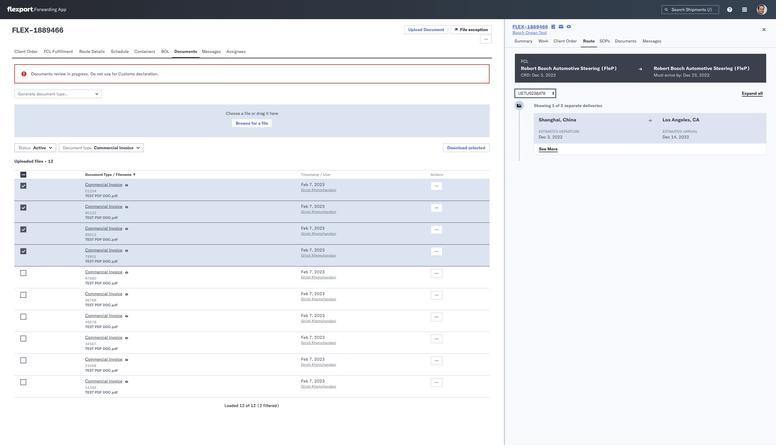 Task type: locate. For each thing, give the bounding box(es) containing it.
bosch ocean test
[[513, 30, 547, 35]]

robert up must
[[654, 65, 670, 71]]

7, for 56789
[[310, 291, 313, 297]]

test pdf doc.pdf for 56789
[[85, 303, 118, 307]]

89012
[[85, 233, 96, 237]]

1 horizontal spatial 1889466
[[528, 24, 549, 30]]

commercial up 67890
[[85, 269, 108, 275]]

12345
[[85, 386, 96, 390]]

1 vertical spatial client
[[14, 49, 26, 54]]

2 vertical spatial document
[[85, 172, 103, 177]]

commercial for 23456
[[85, 357, 108, 362]]

0 horizontal spatial file
[[245, 111, 251, 116]]

9 khemchandani from the top
[[312, 362, 337, 367]]

2 horizontal spatial documents
[[616, 38, 637, 44]]

girish for 23456
[[301, 362, 311, 367]]

test pdf doc.pdf down 23456
[[85, 368, 118, 373]]

filtered)
[[263, 403, 280, 409]]

2022 down arrival
[[679, 134, 690, 140]]

khemchandani
[[312, 188, 337, 192], [312, 210, 337, 214], [312, 231, 337, 236], [312, 253, 337, 258], [312, 275, 337, 280], [312, 297, 337, 301], [312, 319, 337, 323], [312, 341, 337, 345], [312, 362, 337, 367], [312, 384, 337, 389]]

feb 7, 2023 girish khemchandani for 78901
[[301, 248, 337, 258]]

declaration.
[[136, 71, 159, 77]]

3,
[[541, 72, 545, 78], [548, 134, 552, 140]]

2 girish from the top
[[301, 210, 311, 214]]

12 right ∙
[[48, 159, 53, 164]]

girish for 12345
[[301, 384, 311, 389]]

choose
[[226, 111, 240, 116]]

12 for of
[[251, 403, 256, 409]]

2023
[[315, 182, 325, 187], [315, 204, 325, 209], [315, 226, 325, 231], [315, 248, 325, 253], [315, 269, 325, 275], [315, 291, 325, 297], [315, 313, 325, 318], [315, 335, 325, 340], [315, 357, 325, 362], [315, 379, 325, 384]]

by:
[[677, 72, 683, 78]]

1 horizontal spatial client order button
[[552, 36, 581, 47]]

6 pdf from the top
[[95, 303, 102, 307]]

1 horizontal spatial automotive
[[687, 65, 713, 71]]

0 horizontal spatial for
[[112, 71, 117, 77]]

8 7, from the top
[[310, 335, 313, 340]]

0 horizontal spatial (flep)
[[602, 65, 618, 71]]

1 vertical spatial for
[[252, 121, 257, 126]]

0 horizontal spatial fcl
[[44, 49, 51, 54]]

12 left '(2' on the bottom of the page
[[251, 403, 256, 409]]

commercial invoice link down 90123
[[85, 225, 123, 233]]

1 vertical spatial document
[[63, 145, 82, 151]]

route
[[584, 38, 595, 44], [79, 49, 90, 54]]

feb
[[301, 182, 308, 187], [301, 204, 308, 209], [301, 226, 308, 231], [301, 248, 308, 253], [301, 269, 308, 275], [301, 291, 308, 297], [301, 313, 308, 318], [301, 335, 308, 340], [301, 357, 308, 362], [301, 379, 308, 384]]

2 doc.pdf from the top
[[103, 216, 118, 220]]

commercial invoice link down 78901
[[85, 269, 123, 276]]

pdf down 89012
[[95, 237, 102, 242]]

choose a file or drag it here
[[226, 111, 278, 116]]

file
[[245, 111, 251, 116], [262, 121, 268, 126]]

12 for ∙
[[48, 159, 53, 164]]

4 pdf from the top
[[95, 259, 102, 264]]

girish for 01234
[[301, 188, 311, 192]]

2023 for 45678
[[315, 313, 325, 318]]

9 test pdf doc.pdf from the top
[[85, 368, 118, 373]]

4 khemchandani from the top
[[312, 253, 337, 258]]

7 test from the top
[[85, 325, 94, 329]]

23456
[[85, 364, 96, 368]]

78901
[[85, 254, 96, 259]]

6 feb 7, 2023 girish khemchandani from the top
[[301, 291, 337, 301]]

2
[[561, 103, 564, 108]]

file exception button
[[451, 25, 492, 34], [451, 25, 492, 34]]

commercial invoice down type
[[85, 182, 123, 187]]

los angeles, ca
[[663, 117, 700, 123]]

robert
[[521, 65, 537, 71], [654, 65, 670, 71]]

estimated up 14,
[[663, 129, 683, 134]]

invoice for 23456
[[109, 357, 123, 362]]

1 horizontal spatial (flep)
[[735, 65, 751, 71]]

3 7, from the top
[[310, 226, 313, 231]]

commercial invoice link for 23456
[[85, 357, 123, 364]]

2023 for 01234
[[315, 182, 325, 187]]

document for document type commercial invoice
[[63, 145, 82, 151]]

7 khemchandani from the top
[[312, 319, 337, 323]]

commercial
[[94, 145, 118, 151], [85, 182, 108, 187], [85, 204, 108, 209], [85, 226, 108, 231], [85, 248, 108, 253], [85, 269, 108, 275], [85, 291, 108, 297], [85, 313, 108, 318], [85, 335, 108, 340], [85, 357, 108, 362], [85, 379, 108, 384]]

test pdf doc.pdf for 34567
[[85, 347, 118, 351]]

commercial for 78901
[[85, 248, 108, 253]]

commercial invoice
[[85, 182, 123, 187], [85, 204, 123, 209], [85, 226, 123, 231], [85, 248, 123, 253], [85, 269, 123, 275], [85, 291, 123, 297], [85, 313, 123, 318], [85, 335, 123, 340], [85, 357, 123, 362], [85, 379, 123, 384]]

1 horizontal spatial documents
[[174, 49, 197, 54]]

invoice for 78901
[[109, 248, 123, 253]]

1 horizontal spatial robert bosch automotive steering (flep)
[[654, 65, 751, 71]]

8 commercial invoice link from the top
[[85, 335, 123, 342]]

test pdf doc.pdf down 89012
[[85, 237, 118, 242]]

1 horizontal spatial 12
[[240, 403, 245, 409]]

or
[[252, 111, 256, 116]]

test pdf doc.pdf down 01234
[[85, 194, 118, 198]]

automotive up 23,
[[687, 65, 713, 71]]

loaded 12 of 12 (2 filtered)
[[225, 403, 280, 409]]

10 2023 from the top
[[315, 379, 325, 384]]

client right work button
[[554, 38, 566, 44]]

commercial invoice up 90123
[[85, 204, 123, 209]]

1 girish from the top
[[301, 188, 311, 192]]

invoice for 56789
[[109, 291, 123, 297]]

client
[[554, 38, 566, 44], [14, 49, 26, 54]]

pdf down 01234
[[95, 194, 102, 198]]

fcl up crd:
[[521, 59, 529, 64]]

commercial invoice link for 34567
[[85, 335, 123, 342]]

1 commercial invoice from the top
[[85, 182, 123, 187]]

client down flex
[[14, 49, 26, 54]]

flex-1889466 link
[[513, 24, 549, 30]]

1 pdf from the top
[[95, 194, 102, 198]]

1 vertical spatial documents
[[174, 49, 197, 54]]

10 test from the top
[[85, 390, 94, 395]]

5 pdf from the top
[[95, 281, 102, 286]]

1 feb 7, 2023 girish khemchandani from the top
[[301, 182, 337, 192]]

8 girish from the top
[[301, 341, 311, 345]]

document for document type / filename
[[85, 172, 103, 177]]

feb for 90123
[[301, 204, 308, 209]]

test pdf doc.pdf down 78901
[[85, 259, 118, 264]]

pdf down 56789
[[95, 303, 102, 307]]

do
[[90, 71, 96, 77]]

commercial invoice link down 67890
[[85, 291, 123, 298]]

feb for 45678
[[301, 313, 308, 318]]

(flep) down sops button at the right top of the page
[[602, 65, 618, 71]]

/ inside button
[[113, 172, 115, 177]]

pdf for 90123
[[95, 216, 102, 220]]

client order button down "-"
[[12, 46, 41, 58]]

dec
[[532, 72, 540, 78], [684, 72, 691, 78], [539, 134, 547, 140], [663, 134, 671, 140]]

4 feb 7, 2023 girish khemchandani from the top
[[301, 248, 337, 258]]

4 doc.pdf from the top
[[103, 259, 118, 264]]

feb for 34567
[[301, 335, 308, 340]]

3 commercial invoice link from the top
[[85, 225, 123, 233]]

commercial up 56789
[[85, 291, 108, 297]]

1 horizontal spatial fcl
[[521, 59, 529, 64]]

bosch
[[513, 30, 525, 35], [538, 65, 552, 71], [671, 65, 685, 71]]

5 doc.pdf from the top
[[103, 281, 118, 286]]

client order button
[[552, 36, 581, 47], [12, 46, 41, 58]]

pdf down 78901
[[95, 259, 102, 264]]

commercial invoice link down 34567
[[85, 357, 123, 364]]

see more button
[[536, 145, 562, 154]]

route left details
[[79, 49, 90, 54]]

2 automotive from the left
[[687, 65, 713, 71]]

1 vertical spatial messages
[[202, 49, 221, 54]]

commercial invoice up 23456
[[85, 357, 123, 362]]

0 horizontal spatial order
[[27, 49, 38, 54]]

girish for 67890
[[301, 275, 311, 280]]

2 vertical spatial documents
[[31, 71, 53, 77]]

1 vertical spatial 3,
[[548, 134, 552, 140]]

2023 for 23456
[[315, 357, 325, 362]]

test down 23456
[[85, 368, 94, 373]]

test for 23456
[[85, 368, 94, 373]]

10 feb from the top
[[301, 379, 308, 384]]

client order
[[554, 38, 577, 44], [14, 49, 38, 54]]

pdf down 90123
[[95, 216, 102, 220]]

client order button right work
[[552, 36, 581, 47]]

flex - 1889466
[[12, 25, 64, 34]]

1 horizontal spatial file
[[262, 121, 268, 126]]

2 (flep) from the left
[[735, 65, 751, 71]]

commercial invoice link down 89012
[[85, 247, 123, 254]]

app
[[58, 7, 66, 12]]

1 vertical spatial file
[[262, 121, 268, 126]]

for right use
[[112, 71, 117, 77]]

5 feb from the top
[[301, 269, 308, 275]]

None checkbox
[[20, 183, 26, 189], [20, 205, 26, 211], [20, 227, 26, 233], [20, 292, 26, 298], [20, 336, 26, 342], [20, 358, 26, 364], [20, 380, 26, 386], [20, 183, 26, 189], [20, 205, 26, 211], [20, 227, 26, 233], [20, 292, 26, 298], [20, 336, 26, 342], [20, 358, 26, 364], [20, 380, 26, 386]]

1889466 down forwarding app
[[33, 25, 64, 34]]

commercial up 45678
[[85, 313, 108, 318]]

5 test pdf doc.pdf from the top
[[85, 281, 118, 286]]

pdf for 01234
[[95, 194, 102, 198]]

0 vertical spatial route
[[584, 38, 595, 44]]

0 vertical spatial client
[[554, 38, 566, 44]]

/ inside button
[[320, 172, 323, 177]]

1 7, from the top
[[310, 182, 313, 187]]

0 horizontal spatial route
[[79, 49, 90, 54]]

6 feb from the top
[[301, 291, 308, 297]]

6 2023 from the top
[[315, 291, 325, 297]]

robert bosch automotive steering (flep)
[[521, 65, 618, 71], [654, 65, 751, 71]]

8 khemchandani from the top
[[312, 341, 337, 345]]

0 vertical spatial file
[[245, 111, 251, 116]]

1 horizontal spatial order
[[567, 38, 577, 44]]

3, inside estimated departure dec 3, 2022
[[548, 134, 552, 140]]

0 vertical spatial of
[[556, 103, 560, 108]]

(flep)
[[602, 65, 618, 71], [735, 65, 751, 71]]

1 estimated from the left
[[539, 129, 559, 134]]

dec up see
[[539, 134, 547, 140]]

7, for 78901
[[310, 248, 313, 253]]

10 feb 7, 2023 girish khemchandani from the top
[[301, 379, 337, 389]]

1 horizontal spatial for
[[252, 121, 257, 126]]

9 feb 7, 2023 girish khemchandani from the top
[[301, 357, 337, 367]]

of
[[556, 103, 560, 108], [246, 403, 250, 409]]

commercial invoice link
[[85, 182, 123, 189], [85, 204, 123, 211], [85, 225, 123, 233], [85, 247, 123, 254], [85, 269, 123, 276], [85, 291, 123, 298], [85, 313, 123, 320], [85, 335, 123, 342], [85, 357, 123, 364], [85, 378, 123, 386]]

khemchandani for 34567
[[312, 341, 337, 345]]

file exception
[[461, 27, 488, 32]]

0 horizontal spatial 3,
[[541, 72, 545, 78]]

7 feb 7, 2023 girish khemchandani from the top
[[301, 313, 337, 323]]

feb 7, 2023 girish khemchandani for 90123
[[301, 204, 337, 214]]

commercial invoice up 89012
[[85, 226, 123, 231]]

0 horizontal spatial document
[[63, 145, 82, 151]]

test pdf doc.pdf for 67890
[[85, 281, 118, 286]]

documents review in progress. do not use for customs declaration.
[[31, 71, 159, 77]]

10 7, from the top
[[310, 379, 313, 384]]

khemchandani for 90123
[[312, 210, 337, 214]]

0 horizontal spatial estimated
[[539, 129, 559, 134]]

commercial invoice link for 01234
[[85, 182, 123, 189]]

6 commercial invoice link from the top
[[85, 291, 123, 298]]

test down 45678
[[85, 325, 94, 329]]

order down "-"
[[27, 49, 38, 54]]

1 vertical spatial route
[[79, 49, 90, 54]]

2 feb from the top
[[301, 204, 308, 209]]

work button
[[537, 36, 552, 47]]

0 horizontal spatial automotive
[[553, 65, 580, 71]]

2023 for 90123
[[315, 204, 325, 209]]

drag
[[257, 111, 265, 116]]

4 commercial invoice link from the top
[[85, 247, 123, 254]]

route for route details
[[79, 49, 90, 54]]

5 girish from the top
[[301, 275, 311, 280]]

7 test pdf doc.pdf from the top
[[85, 325, 118, 329]]

1 horizontal spatial of
[[556, 103, 560, 108]]

client order down "-"
[[14, 49, 38, 54]]

1 horizontal spatial 3,
[[548, 134, 552, 140]]

route left sops
[[584, 38, 595, 44]]

test down 56789
[[85, 303, 94, 307]]

2023 for 89012
[[315, 226, 325, 231]]

test pdf doc.pdf down 56789
[[85, 303, 118, 307]]

commercial up 90123
[[85, 204, 108, 209]]

girish for 34567
[[301, 341, 311, 345]]

8 pdf from the top
[[95, 347, 102, 351]]

doc.pdf for 56789
[[103, 303, 118, 307]]

12
[[48, 159, 53, 164], [240, 403, 245, 409], [251, 403, 256, 409]]

girish
[[301, 188, 311, 192], [301, 210, 311, 214], [301, 231, 311, 236], [301, 253, 311, 258], [301, 275, 311, 280], [301, 297, 311, 301], [301, 319, 311, 323], [301, 341, 311, 345], [301, 362, 311, 367], [301, 384, 311, 389]]

doc.pdf for 90123
[[103, 216, 118, 220]]

2 test from the top
[[85, 216, 94, 220]]

commercial invoice up 34567
[[85, 335, 123, 340]]

pdf down 45678
[[95, 325, 102, 329]]

1 / from the left
[[113, 172, 115, 177]]

3 test from the top
[[85, 237, 94, 242]]

feb for 56789
[[301, 291, 308, 297]]

more
[[548, 146, 558, 152]]

automotive up crd: dec 3, 2022
[[553, 65, 580, 71]]

file left or
[[245, 111, 251, 116]]

7, for 23456
[[310, 357, 313, 362]]

browse
[[236, 121, 251, 126]]

test down 90123
[[85, 216, 94, 220]]

khemchandani for 56789
[[312, 297, 337, 301]]

3 commercial invoice from the top
[[85, 226, 123, 231]]

all
[[759, 91, 764, 96]]

0 vertical spatial a
[[241, 111, 244, 116]]

documents right sops button at the right top of the page
[[616, 38, 637, 44]]

bosch up crd: dec 3, 2022
[[538, 65, 552, 71]]

bosch up 'by:'
[[671, 65, 685, 71]]

0 horizontal spatial a
[[241, 111, 244, 116]]

9 feb from the top
[[301, 357, 308, 362]]

7 pdf from the top
[[95, 325, 102, 329]]

commercial invoice up "12345"
[[85, 379, 123, 384]]

test for 56789
[[85, 303, 94, 307]]

4 girish from the top
[[301, 253, 311, 258]]

uploaded files ∙ 12
[[14, 159, 53, 164]]

dec inside estimated departure dec 3, 2022
[[539, 134, 547, 140]]

10 test pdf doc.pdf from the top
[[85, 390, 118, 395]]

crd:
[[521, 72, 531, 78]]

1 horizontal spatial robert
[[654, 65, 670, 71]]

5 khemchandani from the top
[[312, 275, 337, 280]]

2 commercial invoice from the top
[[85, 204, 123, 209]]

commercial invoice for 01234
[[85, 182, 123, 187]]

filename
[[116, 172, 132, 177]]

2022
[[546, 72, 556, 78], [700, 72, 710, 78], [553, 134, 563, 140], [679, 134, 690, 140]]

invoice for 34567
[[109, 335, 123, 340]]

estimated
[[539, 129, 559, 134], [663, 129, 683, 134]]

2023 for 56789
[[315, 291, 325, 297]]

8 test pdf doc.pdf from the top
[[85, 347, 118, 351]]

Search Shipments (/) text field
[[662, 5, 720, 14]]

pdf for 23456
[[95, 368, 102, 373]]

/ right type
[[113, 172, 115, 177]]

01234
[[85, 189, 96, 193]]

test for 78901
[[85, 259, 94, 264]]

1 horizontal spatial document
[[85, 172, 103, 177]]

6 doc.pdf from the top
[[103, 303, 118, 307]]

test pdf doc.pdf down "12345"
[[85, 390, 118, 395]]

khemchandani for 89012
[[312, 231, 337, 236]]

1 horizontal spatial estimated
[[663, 129, 683, 134]]

document type / filename button
[[84, 171, 289, 177]]

2 test pdf doc.pdf from the top
[[85, 216, 118, 220]]

0 vertical spatial client order
[[554, 38, 577, 44]]

10 khemchandani from the top
[[312, 384, 337, 389]]

test pdf doc.pdf down 45678
[[85, 325, 118, 329]]

commercial invoice up 45678
[[85, 313, 123, 318]]

feb for 78901
[[301, 248, 308, 253]]

documents button right sops
[[613, 36, 641, 47]]

9 commercial invoice link from the top
[[85, 357, 123, 364]]

2 horizontal spatial document
[[424, 27, 445, 32]]

10 commercial invoice link from the top
[[85, 378, 123, 386]]

test pdf doc.pdf down 67890
[[85, 281, 118, 286]]

2 khemchandani from the top
[[312, 210, 337, 214]]

doc.pdf for 89012
[[103, 237, 118, 242]]

8 test from the top
[[85, 347, 94, 351]]

commercial invoice for 89012
[[85, 226, 123, 231]]

flexport. image
[[7, 7, 34, 13]]

5 commercial invoice link from the top
[[85, 269, 123, 276]]

1889466 up test
[[528, 24, 549, 30]]

3 girish from the top
[[301, 231, 311, 236]]

feb 7, 2023 girish khemchandani for 34567
[[301, 335, 337, 345]]

7,
[[310, 182, 313, 187], [310, 204, 313, 209], [310, 226, 313, 231], [310, 248, 313, 253], [310, 269, 313, 275], [310, 291, 313, 297], [310, 313, 313, 318], [310, 335, 313, 340], [310, 357, 313, 362], [310, 379, 313, 384]]

order left route button
[[567, 38, 577, 44]]

4 feb from the top
[[301, 248, 308, 253]]

9 7, from the top
[[310, 357, 313, 362]]

2 feb 7, 2023 girish khemchandani from the top
[[301, 204, 337, 214]]

1 vertical spatial a
[[258, 121, 261, 126]]

messages button
[[641, 36, 665, 47], [200, 46, 224, 58]]

estimated inside estimated arrival dec 14, 2022
[[663, 129, 683, 134]]

test down "12345"
[[85, 390, 94, 395]]

0 horizontal spatial robert
[[521, 65, 537, 71]]

1 commercial invoice link from the top
[[85, 182, 123, 189]]

test down 67890
[[85, 281, 94, 286]]

commercial invoice for 23456
[[85, 357, 123, 362]]

commercial up "12345"
[[85, 379, 108, 384]]

file down it
[[262, 121, 268, 126]]

4 2023 from the top
[[315, 248, 325, 253]]

feb for 01234
[[301, 182, 308, 187]]

1 horizontal spatial a
[[258, 121, 261, 126]]

1 2023 from the top
[[315, 182, 325, 187]]

fcl left fulfillment
[[44, 49, 51, 54]]

1 vertical spatial order
[[27, 49, 38, 54]]

7 7, from the top
[[310, 313, 313, 318]]

for down or
[[252, 121, 257, 126]]

1 test from the top
[[85, 194, 94, 198]]

test pdf doc.pdf down 34567
[[85, 347, 118, 351]]

23,
[[692, 72, 699, 78]]

0 horizontal spatial client order
[[14, 49, 38, 54]]

document type commercial invoice
[[63, 145, 134, 151]]

commercial invoice link down type
[[85, 182, 123, 189]]

1 horizontal spatial client
[[554, 38, 566, 44]]

girish for 45678
[[301, 319, 311, 323]]

a down drag
[[258, 121, 261, 126]]

3 pdf from the top
[[95, 237, 102, 242]]

7 commercial invoice link from the top
[[85, 313, 123, 320]]

schedule button
[[109, 46, 132, 58]]

commercial up 23456
[[85, 357, 108, 362]]

type
[[104, 172, 112, 177]]

commercial invoice link down 56789
[[85, 313, 123, 320]]

doc.pdf for 67890
[[103, 281, 118, 286]]

10 girish from the top
[[301, 384, 311, 389]]

1 vertical spatial of
[[246, 403, 250, 409]]

/ left user
[[320, 172, 323, 177]]

3 feb from the top
[[301, 226, 308, 231]]

invoice for 89012
[[109, 226, 123, 231]]

1 vertical spatial fcl
[[521, 59, 529, 64]]

commercial invoice link for 56789
[[85, 291, 123, 298]]

2022 up "more"
[[553, 134, 563, 140]]

test pdf doc.pdf down 90123
[[85, 216, 118, 220]]

selected
[[469, 145, 486, 151]]

3, right crd:
[[541, 72, 545, 78]]

1 horizontal spatial route
[[584, 38, 595, 44]]

0 horizontal spatial 12
[[48, 159, 53, 164]]

1 horizontal spatial messages
[[643, 38, 662, 44]]

pdf down 23456
[[95, 368, 102, 373]]

Generate document type... text field
[[14, 90, 102, 98]]

0 vertical spatial for
[[112, 71, 117, 77]]

pdf for 34567
[[95, 347, 102, 351]]

1 horizontal spatial /
[[320, 172, 323, 177]]

document
[[424, 27, 445, 32], [63, 145, 82, 151], [85, 172, 103, 177]]

12 right loaded
[[240, 403, 245, 409]]

steering
[[581, 65, 600, 71], [714, 65, 734, 71]]

khemchandani for 78901
[[312, 253, 337, 258]]

3 doc.pdf from the top
[[103, 237, 118, 242]]

2 horizontal spatial 12
[[251, 403, 256, 409]]

1 feb from the top
[[301, 182, 308, 187]]

7 feb from the top
[[301, 313, 308, 318]]

commercial up 01234
[[85, 182, 108, 187]]

commercial invoice link down 23456
[[85, 378, 123, 386]]

commercial up 34567
[[85, 335, 108, 340]]

commercial invoice up 67890
[[85, 269, 123, 275]]

/
[[113, 172, 115, 177], [320, 172, 323, 177]]

doc.pdf for 78901
[[103, 259, 118, 264]]

estimated inside estimated departure dec 3, 2022
[[539, 129, 559, 134]]

test down 34567
[[85, 347, 94, 351]]

pdf for 56789
[[95, 303, 102, 307]]

estimated down shanghai,
[[539, 129, 559, 134]]

of left 2
[[556, 103, 560, 108]]

0 horizontal spatial steering
[[581, 65, 600, 71]]

commercial up 89012
[[85, 226, 108, 231]]

9 doc.pdf from the top
[[103, 368, 118, 373]]

invoice for 45678
[[109, 313, 123, 318]]

2 horizontal spatial bosch
[[671, 65, 685, 71]]

1 horizontal spatial steering
[[714, 65, 734, 71]]

6 khemchandani from the top
[[312, 297, 337, 301]]

5 feb 7, 2023 girish khemchandani from the top
[[301, 269, 337, 280]]

0 horizontal spatial /
[[113, 172, 115, 177]]

3 test pdf doc.pdf from the top
[[85, 237, 118, 242]]

None checkbox
[[20, 172, 26, 178], [20, 248, 26, 254], [20, 270, 26, 276], [20, 314, 26, 320], [20, 172, 26, 178], [20, 248, 26, 254], [20, 270, 26, 276], [20, 314, 26, 320]]

9 pdf from the top
[[95, 368, 102, 373]]

bosch down flex-
[[513, 30, 525, 35]]

0 horizontal spatial client
[[14, 49, 26, 54]]

7 2023 from the top
[[315, 313, 325, 318]]

robert up crd:
[[521, 65, 537, 71]]

commercial invoice link for 90123
[[85, 204, 123, 211]]

commercial invoice up 56789
[[85, 291, 123, 297]]

6 test from the top
[[85, 303, 94, 307]]

documents right bol button
[[174, 49, 197, 54]]

pdf down 67890
[[95, 281, 102, 286]]

4 test from the top
[[85, 259, 94, 264]]

commercial invoice for 67890
[[85, 269, 123, 275]]

showing 1 of 2 separate deliveries
[[534, 103, 603, 108]]

0 vertical spatial order
[[567, 38, 577, 44]]

fcl for fcl fulfillment
[[44, 49, 51, 54]]

fcl inside 'button'
[[44, 49, 51, 54]]

estimated for 3,
[[539, 129, 559, 134]]

9 2023 from the top
[[315, 357, 325, 362]]

10 doc.pdf from the top
[[103, 390, 118, 395]]

feb 7, 2023 girish khemchandani
[[301, 182, 337, 192], [301, 204, 337, 214], [301, 226, 337, 236], [301, 248, 337, 258], [301, 269, 337, 280], [301, 291, 337, 301], [301, 313, 337, 323], [301, 335, 337, 345], [301, 357, 337, 367], [301, 379, 337, 389]]

commercial for 45678
[[85, 313, 108, 318]]

0 vertical spatial fcl
[[44, 49, 51, 54]]

4 test pdf doc.pdf from the top
[[85, 259, 118, 264]]

∙
[[44, 159, 47, 164]]

dec left 14,
[[663, 134, 671, 140]]

10 commercial invoice from the top
[[85, 379, 123, 384]]

8 2023 from the top
[[315, 335, 325, 340]]

3, up see more at the top right of page
[[548, 134, 552, 140]]

0 horizontal spatial of
[[246, 403, 250, 409]]

commercial up 78901
[[85, 248, 108, 253]]

0 horizontal spatial robert bosch automotive steering (flep)
[[521, 65, 618, 71]]

3 khemchandani from the top
[[312, 231, 337, 236]]

5 7, from the top
[[310, 269, 313, 275]]

1 khemchandani from the top
[[312, 188, 337, 192]]

commercial invoice link down 01234
[[85, 204, 123, 211]]

(flep) up expand
[[735, 65, 751, 71]]

2 pdf from the top
[[95, 216, 102, 220]]

feb 7, 2023 girish khemchandani for 89012
[[301, 226, 337, 236]]



Task type: vqa. For each thing, say whether or not it's contained in the screenshot.
bottom AM
no



Task type: describe. For each thing, give the bounding box(es) containing it.
ocean
[[526, 30, 538, 35]]

0 horizontal spatial messages
[[202, 49, 221, 54]]

ca
[[693, 117, 700, 123]]

timestamp
[[301, 172, 319, 177]]

a inside browse for a file button
[[258, 121, 261, 126]]

flex
[[12, 25, 29, 34]]

work
[[539, 38, 549, 44]]

commercial for 56789
[[85, 291, 108, 297]]

containers
[[135, 49, 155, 54]]

commercial invoice for 34567
[[85, 335, 123, 340]]

assignees
[[227, 49, 246, 54]]

commercial for 34567
[[85, 335, 108, 340]]

feb 7, 2023 girish khemchandani for 45678
[[301, 313, 337, 323]]

khemchandani for 12345
[[312, 384, 337, 389]]

commercial invoice for 56789
[[85, 291, 123, 297]]

2023 for 12345
[[315, 379, 325, 384]]

arrival
[[684, 129, 698, 134]]

sops
[[600, 38, 610, 44]]

uploaded
[[14, 159, 34, 164]]

invoice for 67890
[[109, 269, 123, 275]]

route details
[[79, 49, 105, 54]]

showing
[[534, 103, 551, 108]]

containers button
[[132, 46, 159, 58]]

pdf for 12345
[[95, 390, 102, 395]]

doc.pdf for 01234
[[103, 194, 118, 198]]

0 horizontal spatial documents button
[[172, 46, 200, 58]]

2023 for 67890
[[315, 269, 325, 275]]

34567
[[85, 342, 96, 346]]

separate
[[565, 103, 582, 108]]

7, for 45678
[[310, 313, 313, 318]]

7, for 67890
[[310, 269, 313, 275]]

loaded
[[225, 403, 239, 409]]

1 steering from the left
[[581, 65, 600, 71]]

crd: dec 3, 2022
[[521, 72, 556, 78]]

7, for 89012
[[310, 226, 313, 231]]

dec right crd:
[[532, 72, 540, 78]]

must
[[654, 72, 664, 78]]

sops button
[[598, 36, 613, 47]]

route for route
[[584, 38, 595, 44]]

khemchandani for 67890
[[312, 275, 337, 280]]

1 robert bosch automotive steering (flep) from the left
[[521, 65, 618, 71]]

0 vertical spatial 3,
[[541, 72, 545, 78]]

feb 7, 2023 girish khemchandani for 23456
[[301, 357, 337, 367]]

estimated arrival dec 14, 2022
[[663, 129, 698, 140]]

7, for 12345
[[310, 379, 313, 384]]

review
[[54, 71, 66, 77]]

feb for 89012
[[301, 226, 308, 231]]

1 (flep) from the left
[[602, 65, 618, 71]]

feb 7, 2023 girish khemchandani for 67890
[[301, 269, 337, 280]]

document type / filename
[[85, 172, 132, 177]]

upload document
[[409, 27, 445, 32]]

active
[[33, 145, 46, 151]]

fcl for fcl
[[521, 59, 529, 64]]

girish for 78901
[[301, 253, 311, 258]]

2022 right crd:
[[546, 72, 556, 78]]

files
[[35, 159, 43, 164]]

test for 90123
[[85, 216, 94, 220]]

here
[[270, 111, 278, 116]]

7, for 34567
[[310, 335, 313, 340]]

feb 7, 2023 girish khemchandani for 12345
[[301, 379, 337, 389]]

test for 12345
[[85, 390, 94, 395]]

commercial for 90123
[[85, 204, 108, 209]]

timestamp / user button
[[300, 171, 419, 177]]

fcl fulfillment
[[44, 49, 73, 54]]

test for 01234
[[85, 194, 94, 198]]

2022 inside estimated departure dec 3, 2022
[[553, 134, 563, 140]]

khemchandani for 45678
[[312, 319, 337, 323]]

1 automotive from the left
[[553, 65, 580, 71]]

angeles,
[[672, 117, 692, 123]]

invoice for 12345
[[109, 379, 123, 384]]

pdf for 89012
[[95, 237, 102, 242]]

test pdf doc.pdf for 01234
[[85, 194, 118, 198]]

1 horizontal spatial client order
[[554, 38, 577, 44]]

invoice for 01234
[[109, 182, 123, 187]]

girish for 56789
[[301, 297, 311, 301]]

feb 7, 2023 girish khemchandani for 56789
[[301, 291, 337, 301]]

type
[[83, 145, 92, 151]]

doc.pdf for 23456
[[103, 368, 118, 373]]

use
[[104, 71, 111, 77]]

progress.
[[72, 71, 89, 77]]

khemchandani for 23456
[[312, 362, 337, 367]]

7, for 01234
[[310, 182, 313, 187]]

expand all
[[743, 91, 764, 96]]

feb for 67890
[[301, 269, 308, 275]]

khemchandani for 01234
[[312, 188, 337, 192]]

see
[[540, 146, 547, 152]]

commercial invoice for 78901
[[85, 248, 123, 253]]

route button
[[581, 36, 598, 47]]

route details button
[[77, 46, 109, 58]]

fcl fulfillment button
[[41, 46, 77, 58]]

doc.pdf for 12345
[[103, 390, 118, 395]]

bosch ocean test link
[[513, 30, 547, 36]]

test pdf doc.pdf for 45678
[[85, 325, 118, 329]]

0 vertical spatial messages
[[643, 38, 662, 44]]

invoice for 90123
[[109, 204, 123, 209]]

56789
[[85, 298, 96, 303]]

0 vertical spatial document
[[424, 27, 445, 32]]

2 steering from the left
[[714, 65, 734, 71]]

in
[[67, 71, 71, 77]]

commercial invoice for 90123
[[85, 204, 123, 209]]

(2
[[257, 403, 262, 409]]

commercial invoice link for 89012
[[85, 225, 123, 233]]

order for the right client order button
[[567, 38, 577, 44]]

2022 inside estimated arrival dec 14, 2022
[[679, 134, 690, 140]]

0 horizontal spatial documents
[[31, 71, 53, 77]]

1 horizontal spatial messages button
[[641, 36, 665, 47]]

flex-
[[513, 24, 528, 30]]

of for 1
[[556, 103, 560, 108]]

upload document button
[[404, 25, 449, 34]]

commercial invoice for 45678
[[85, 313, 123, 318]]

bol button
[[159, 46, 172, 58]]

2 robert bosch automotive steering (flep) from the left
[[654, 65, 751, 71]]

shanghai,
[[539, 117, 562, 123]]

girish for 89012
[[301, 231, 311, 236]]

dec right 'by:'
[[684, 72, 691, 78]]

timestamp / user
[[301, 172, 331, 177]]

feb 7, 2023 girish khemchandani for 01234
[[301, 182, 337, 192]]

download
[[448, 145, 468, 151]]

download selected button
[[443, 143, 490, 152]]

0 horizontal spatial messages button
[[200, 46, 224, 58]]

2022 right 23,
[[700, 72, 710, 78]]

must arrive by: dec 23, 2022
[[654, 72, 710, 78]]

1 vertical spatial client order
[[14, 49, 38, 54]]

flex-1889466
[[513, 24, 549, 30]]

forwarding
[[34, 7, 57, 12]]

actions
[[431, 172, 443, 177]]

for inside button
[[252, 121, 257, 126]]

test for 45678
[[85, 325, 94, 329]]

china
[[563, 117, 577, 123]]

los
[[663, 117, 671, 123]]

test pdf doc.pdf for 12345
[[85, 390, 118, 395]]

departure
[[560, 129, 580, 134]]

commercial right type
[[94, 145, 118, 151]]

of for 12
[[246, 403, 250, 409]]

1 robert from the left
[[521, 65, 537, 71]]

it
[[266, 111, 269, 116]]

commercial for 01234
[[85, 182, 108, 187]]

test
[[539, 30, 547, 35]]

expand
[[743, 91, 758, 96]]

2023 for 78901
[[315, 248, 325, 253]]

details
[[92, 49, 105, 54]]

status
[[19, 145, 31, 151]]

expand all button
[[739, 89, 767, 98]]

dec inside estimated arrival dec 14, 2022
[[663, 134, 671, 140]]

file
[[461, 27, 468, 32]]

1 horizontal spatial documents button
[[613, 36, 641, 47]]

1 horizontal spatial bosch
[[538, 65, 552, 71]]

1
[[552, 103, 555, 108]]

customs
[[118, 71, 135, 77]]

schedule
[[111, 49, 129, 54]]

download selected
[[448, 145, 486, 151]]

pdf for 78901
[[95, 259, 102, 264]]

commercial invoice for 12345
[[85, 379, 123, 384]]

shanghai, china
[[539, 117, 577, 123]]

0 horizontal spatial client order button
[[12, 46, 41, 58]]

summary button
[[513, 36, 537, 47]]

forwarding app link
[[7, 7, 66, 13]]

0 vertical spatial documents
[[616, 38, 637, 44]]

0 horizontal spatial 1889466
[[33, 25, 64, 34]]

browse for a file button
[[232, 119, 273, 128]]

45678
[[85, 320, 96, 324]]

2 robert from the left
[[654, 65, 670, 71]]

test for 34567
[[85, 347, 94, 351]]

exception
[[469, 27, 488, 32]]

0 horizontal spatial bosch
[[513, 30, 525, 35]]

fulfillment
[[52, 49, 73, 54]]

commercial for 89012
[[85, 226, 108, 231]]

doc.pdf for 34567
[[103, 347, 118, 351]]

feb for 12345
[[301, 379, 308, 384]]

user
[[323, 172, 331, 177]]

commercial invoice link for 67890
[[85, 269, 123, 276]]

upload
[[409, 27, 423, 32]]

commercial for 12345
[[85, 379, 108, 384]]

67890
[[85, 276, 96, 281]]

file inside button
[[262, 121, 268, 126]]

commercial invoice link for 45678
[[85, 313, 123, 320]]



